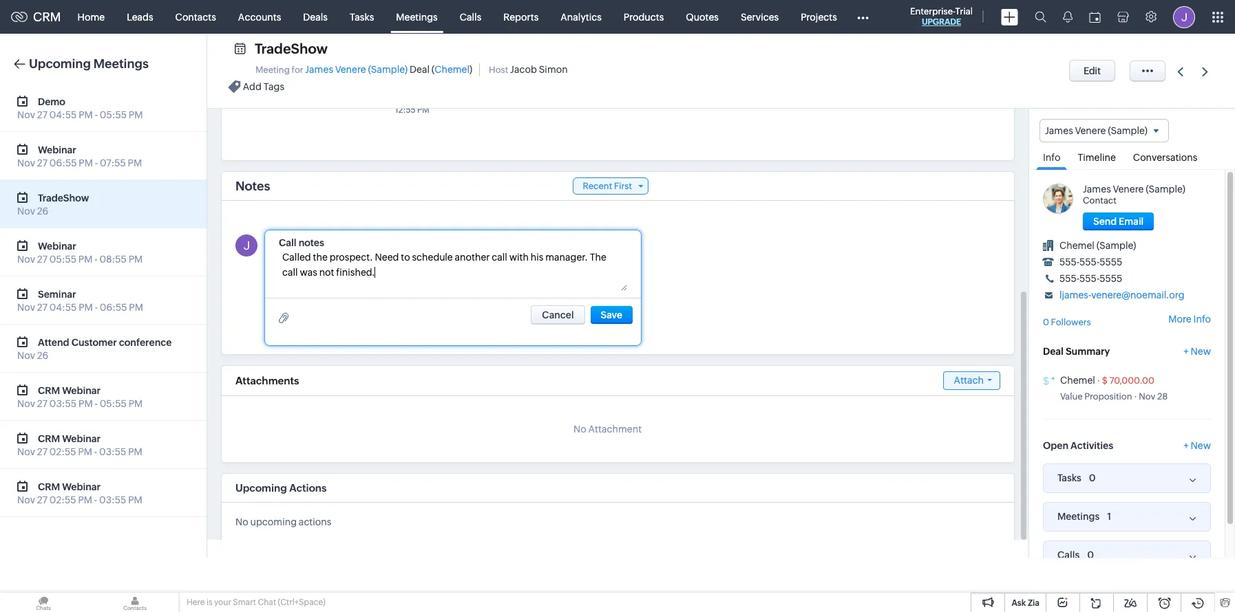 Task type: describe. For each thing, give the bounding box(es) containing it.
deal summary
[[1043, 346, 1110, 357]]

profile element
[[1165, 0, 1204, 33]]

value
[[1061, 392, 1083, 402]]

- inside webinar nov 27 05:55 pm - 08:55 pm
[[95, 254, 98, 265]]

actions
[[299, 517, 332, 528]]

meeting for james venere (sample) deal ( chemel )
[[255, 64, 473, 75]]

called
[[279, 253, 308, 264]]

reports
[[504, 11, 539, 22]]

12:55
[[395, 105, 416, 115]]

venere for james venere (sample)
[[1075, 125, 1106, 136]]

2 crm webinar nov 27 02:55 pm - 03:55 pm from the top
[[17, 482, 142, 506]]

0 vertical spatial 0
[[1043, 318, 1049, 328]]

06:55 inside the webinar nov 27 06:55 pm - 07:55 pm
[[49, 158, 77, 169]]

tradeshow nov 26
[[17, 192, 89, 217]]

06:55 inside seminar nov 27 04:55 pm - 06:55 pm
[[100, 302, 127, 313]]

nov inside demo nov 27 04:55 pm - 05:55 pm
[[17, 109, 35, 121]]

is
[[207, 598, 213, 608]]

- inside the webinar nov 27 06:55 pm - 07:55 pm
[[95, 158, 98, 169]]

home
[[78, 11, 105, 22]]

2 555-555-5555 from the top
[[1060, 274, 1123, 285]]

search element
[[1027, 0, 1055, 34]]

0 followers
[[1043, 318, 1091, 328]]

05:55 inside demo nov 27 04:55 pm - 05:55 pm
[[100, 109, 127, 121]]

webinar inside webinar nov 27 05:55 pm - 08:55 pm
[[38, 241, 76, 252]]

host jacob simon
[[489, 64, 568, 75]]

2023
[[510, 91, 530, 101]]

james venere (sample) contact
[[1083, 184, 1186, 206]]

$
[[1102, 376, 1108, 386]]

Add a note text field
[[279, 250, 627, 291]]

- inside demo nov 27 04:55 pm - 05:55 pm
[[95, 109, 98, 121]]

webinar inside the webinar nov 27 06:55 pm - 07:55 pm
[[38, 144, 76, 155]]

for
[[292, 65, 303, 75]]

finished.
[[315, 268, 354, 279]]

conversations link
[[1127, 143, 1205, 170]]

accounts
[[238, 11, 281, 22]]

08:55
[[100, 254, 127, 265]]

enterprise-
[[910, 6, 956, 17]]

nov inside 'crm webinar nov 27 03:55 pm - 05:55 pm'
[[17, 399, 35, 410]]

mon, 27 nov 2023 12:55 pm
[[395, 91, 530, 115]]

seminar
[[38, 289, 76, 300]]

signals image
[[1063, 11, 1073, 23]]

accounts link
[[227, 0, 292, 33]]

webinar nov 27 05:55 pm - 08:55 pm
[[17, 241, 143, 265]]

70,000.00
[[1110, 376, 1155, 386]]

manager.
[[542, 253, 585, 264]]

no upcoming actions
[[236, 517, 332, 528]]

add tags
[[243, 81, 284, 93]]

26 inside tradeshow nov 26
[[37, 206, 48, 217]]

04:55 for seminar
[[49, 302, 77, 313]]

another
[[451, 253, 487, 264]]

attach
[[954, 375, 984, 386]]

(sample) inside "james venere (sample) contact"
[[1146, 184, 1186, 195]]

1 5555 from the top
[[1100, 257, 1123, 268]]

tags
[[264, 81, 284, 93]]

0 vertical spatial tasks
[[350, 11, 374, 22]]

need
[[372, 253, 396, 264]]

proposition
[[1085, 392, 1133, 402]]

signals element
[[1055, 0, 1081, 34]]

customer
[[71, 337, 117, 348]]

+ inside + new link
[[1184, 346, 1189, 357]]

timeline link
[[1071, 143, 1123, 170]]

demo nov 27 04:55 pm - 05:55 pm
[[17, 96, 143, 121]]

james venere (sample)
[[1045, 125, 1148, 136]]

recent first
[[583, 181, 632, 191]]

crm inside 'crm webinar nov 27 03:55 pm - 05:55 pm'
[[38, 385, 60, 396]]

quotes link
[[675, 0, 730, 33]]

smart
[[233, 598, 256, 608]]

schedule
[[409, 253, 450, 264]]

tasks link
[[339, 0, 385, 33]]

chat
[[258, 598, 276, 608]]

webinar nov 27 06:55 pm - 07:55 pm
[[17, 144, 142, 169]]

27 inside demo nov 27 04:55 pm - 05:55 pm
[[37, 109, 48, 121]]

contacts link
[[164, 0, 227, 33]]

meeting
[[255, 65, 290, 75]]

04:55 for demo
[[49, 109, 77, 121]]

1
[[1108, 511, 1112, 522]]

with
[[506, 253, 525, 264]]

here is your smart chat (ctrl+space)
[[187, 598, 326, 608]]

products link
[[613, 0, 675, 33]]

0 for tasks
[[1089, 473, 1096, 484]]

analytics link
[[550, 0, 613, 33]]

ask zia
[[1012, 599, 1040, 609]]

not
[[298, 268, 313, 279]]

your
[[214, 598, 231, 608]]

timeline
[[1078, 152, 1116, 163]]

leads link
[[116, 0, 164, 33]]

0 vertical spatial james venere (sample) link
[[305, 64, 408, 75]]

0 vertical spatial info
[[1043, 152, 1061, 163]]

attachments
[[236, 375, 299, 387]]

ljames-venere@noemail.org
[[1060, 290, 1185, 301]]

1 horizontal spatial deal
[[1043, 346, 1064, 357]]

2 vertical spatial 03:55
[[99, 495, 126, 506]]

attend
[[38, 337, 69, 348]]

no attachment
[[574, 424, 642, 435]]

chats image
[[0, 594, 87, 613]]

upcoming meetings
[[29, 56, 149, 71]]

1 horizontal spatial james venere (sample) link
[[1083, 184, 1186, 195]]

27 inside webinar nov 27 05:55 pm - 08:55 pm
[[37, 254, 48, 265]]

0 vertical spatial calls
[[460, 11, 482, 22]]

the
[[310, 253, 324, 264]]

venere for james venere (sample) contact
[[1113, 184, 1144, 195]]

first
[[614, 181, 632, 191]]

to
[[398, 253, 407, 264]]

1 call from the left
[[488, 253, 504, 264]]

venere@noemail.org
[[1092, 290, 1185, 301]]

(sample) up 12:55
[[368, 64, 408, 75]]

2 new from the top
[[1191, 440, 1211, 451]]

upcoming for upcoming actions
[[236, 483, 287, 494]]

1 02:55 from the top
[[49, 447, 76, 458]]

calendar image
[[1089, 11, 1101, 22]]

upcoming
[[250, 517, 297, 528]]

trial
[[956, 6, 973, 17]]

here
[[187, 598, 205, 608]]

2 call from the left
[[605, 253, 621, 264]]

previous record image
[[1178, 67, 1184, 76]]

upgrade
[[922, 17, 961, 27]]

conversations
[[1133, 152, 1198, 163]]

deals
[[303, 11, 328, 22]]

chemel (sample)
[[1060, 240, 1137, 251]]

2 + new from the top
[[1184, 440, 1211, 451]]

1 vertical spatial meetings
[[94, 56, 149, 71]]



Task type: vqa. For each thing, say whether or not it's contained in the screenshot.


Task type: locate. For each thing, give the bounding box(es) containing it.
chemel up ljames-
[[1060, 240, 1095, 251]]

05:55 inside webinar nov 27 05:55 pm - 08:55 pm
[[49, 254, 76, 265]]

26 inside attend customer conference nov 26
[[37, 351, 48, 362]]

26 up webinar nov 27 05:55 pm - 08:55 pm
[[37, 206, 48, 217]]

1 vertical spatial chemel link
[[1061, 375, 1096, 386]]

chemel up mon, at top
[[435, 64, 470, 75]]

called the prospect. need to schedule another call with his manager. the call was not finished.
[[279, 253, 623, 279]]

None button
[[1070, 60, 1116, 82], [1083, 213, 1154, 231], [531, 306, 585, 325], [591, 306, 633, 324], [1070, 60, 1116, 82], [1083, 213, 1154, 231], [531, 306, 585, 325], [591, 306, 633, 324]]

+ new link
[[1184, 346, 1211, 364]]

0 vertical spatial 05:55
[[100, 109, 127, 121]]

notes
[[236, 179, 270, 194]]

james inside field
[[1045, 125, 1073, 136]]

profile image
[[1173, 6, 1196, 28]]

ljames-venere@noemail.org link
[[1060, 290, 1185, 301]]

1 horizontal spatial james
[[1045, 125, 1073, 136]]

1 vertical spatial tradeshow
[[38, 192, 89, 203]]

2 vertical spatial 0
[[1088, 550, 1094, 561]]

06:55 up customer at the bottom left of page
[[100, 302, 127, 313]]

james up info link
[[1045, 125, 1073, 136]]

27 inside mon, 27 nov 2023 12:55 pm
[[483, 91, 492, 101]]

no for no upcoming actions
[[236, 517, 248, 528]]

his
[[527, 253, 540, 264]]

1 vertical spatial info
[[1194, 314, 1211, 325]]

upcoming up the "upcoming"
[[236, 483, 287, 494]]

James Venere (Sample) field
[[1040, 119, 1169, 143]]

nov inside mon, 27 nov 2023 12:55 pm
[[493, 91, 509, 101]]

0 vertical spatial 26
[[37, 206, 48, 217]]

1 555-555-5555 from the top
[[1060, 257, 1123, 268]]

crm
[[33, 10, 61, 24], [38, 385, 60, 396], [38, 434, 60, 445], [38, 482, 60, 493]]

0 vertical spatial no
[[574, 424, 587, 435]]

nov inside seminar nov 27 04:55 pm - 06:55 pm
[[17, 302, 35, 313]]

no for no attachment
[[574, 424, 587, 435]]

1 + new from the top
[[1184, 346, 1211, 357]]

0 vertical spatial new
[[1191, 346, 1211, 357]]

crm link
[[11, 10, 61, 24]]

0 horizontal spatial deal
[[410, 64, 430, 75]]

followers
[[1051, 318, 1091, 328]]

0 vertical spatial 5555
[[1100, 257, 1123, 268]]

04:55 down seminar
[[49, 302, 77, 313]]

26
[[37, 206, 48, 217], [37, 351, 48, 362]]

create menu element
[[993, 0, 1027, 33]]

was
[[279, 268, 296, 279]]

tasks right deals
[[350, 11, 374, 22]]

james inside "james venere (sample) contact"
[[1083, 184, 1111, 195]]

activities
[[1071, 440, 1114, 451]]

1 vertical spatial no
[[236, 517, 248, 528]]

webinar inside 'crm webinar nov 27 03:55 pm - 05:55 pm'
[[62, 385, 101, 396]]

0 vertical spatial ·
[[1097, 376, 1100, 386]]

upcoming actions
[[236, 483, 327, 494]]

upcoming
[[29, 56, 91, 71], [236, 483, 287, 494]]

02:55
[[49, 447, 76, 458], [49, 495, 76, 506]]

1 horizontal spatial venere
[[1075, 125, 1106, 136]]

tradeshow
[[255, 41, 328, 56], [38, 192, 89, 203]]

meetings left '1'
[[1058, 512, 1100, 523]]

1 vertical spatial new
[[1191, 440, 1211, 451]]

2 horizontal spatial venere
[[1113, 184, 1144, 195]]

1 26 from the top
[[37, 206, 48, 217]]

jacob
[[510, 64, 537, 75]]

attachment
[[588, 424, 642, 435]]

1 vertical spatial 02:55
[[49, 495, 76, 506]]

attach link
[[943, 372, 1001, 390]]

2 + from the top
[[1184, 440, 1189, 451]]

- inside seminar nov 27 04:55 pm - 06:55 pm
[[95, 302, 98, 313]]

james for james venere (sample) contact
[[1083, 184, 1111, 195]]

1 vertical spatial calls
[[1058, 550, 1080, 561]]

1 vertical spatial 555-555-5555
[[1060, 274, 1123, 285]]

1 crm webinar nov 27 02:55 pm - 03:55 pm from the top
[[17, 434, 142, 458]]

1 vertical spatial deal
[[1043, 346, 1064, 357]]

nov inside the webinar nov 27 06:55 pm - 07:55 pm
[[17, 158, 35, 169]]

conference
[[119, 337, 172, 348]]

meetings
[[396, 11, 438, 22], [94, 56, 149, 71], [1058, 512, 1100, 523]]

more info link
[[1169, 314, 1211, 325]]

0 horizontal spatial 06:55
[[49, 158, 77, 169]]

projects
[[801, 11, 837, 22]]

0 horizontal spatial no
[[236, 517, 248, 528]]

nov inside chemel · $ 70,000.00 value proposition · nov 28
[[1139, 392, 1156, 402]]

2 26 from the top
[[37, 351, 48, 362]]

0 horizontal spatial call
[[488, 253, 504, 264]]

no
[[574, 424, 587, 435], [236, 517, 248, 528]]

(sample) up timeline link
[[1108, 125, 1148, 136]]

services
[[741, 11, 779, 22]]

5555 up ljames-venere@noemail.org link
[[1100, 274, 1123, 285]]

27 inside 'crm webinar nov 27 03:55 pm - 05:55 pm'
[[37, 399, 48, 410]]

04:55 inside seminar nov 27 04:55 pm - 06:55 pm
[[49, 302, 77, 313]]

chemel link up mon, at top
[[435, 64, 470, 75]]

06:55
[[49, 158, 77, 169], [100, 302, 127, 313]]

0 vertical spatial james
[[305, 64, 333, 75]]

upcoming up demo
[[29, 56, 91, 71]]

simon
[[539, 64, 568, 75]]

tasks down open activities
[[1058, 473, 1082, 484]]

(sample) down conversations
[[1146, 184, 1186, 195]]

1 vertical spatial 26
[[37, 351, 48, 362]]

seminar nov 27 04:55 pm - 06:55 pm
[[17, 289, 143, 313]]

05:55 up the 07:55
[[100, 109, 127, 121]]

analytics
[[561, 11, 602, 22]]

deal down 0 followers
[[1043, 346, 1064, 357]]

more
[[1169, 314, 1192, 325]]

no left the "upcoming"
[[236, 517, 248, 528]]

open
[[1043, 440, 1069, 451]]

call left with
[[488, 253, 504, 264]]

27 inside the webinar nov 27 06:55 pm - 07:55 pm
[[37, 158, 48, 169]]

1 horizontal spatial calls
[[1058, 550, 1080, 561]]

0 vertical spatial 02:55
[[49, 447, 76, 458]]

deals link
[[292, 0, 339, 33]]

27 inside seminar nov 27 04:55 pm - 06:55 pm
[[37, 302, 48, 313]]

james venere (sample) link down tasks link
[[305, 64, 408, 75]]

nov inside attend customer conference nov 26
[[17, 351, 35, 362]]

1 vertical spatial james
[[1045, 125, 1073, 136]]

555-555-5555 up ljames-
[[1060, 274, 1123, 285]]

0 horizontal spatial chemel link
[[435, 64, 470, 75]]

chemel link up value
[[1061, 375, 1096, 386]]

contacts
[[175, 11, 216, 22]]

(
[[432, 64, 435, 75]]

1 vertical spatial upcoming
[[236, 483, 287, 494]]

0 vertical spatial +
[[1184, 346, 1189, 357]]

05:55 down attend customer conference nov 26 at the left bottom
[[100, 399, 127, 410]]

0 vertical spatial upcoming
[[29, 56, 91, 71]]

1 horizontal spatial upcoming
[[236, 483, 287, 494]]

tradeshow up for at the top of page
[[255, 41, 328, 56]]

0 horizontal spatial upcoming
[[29, 56, 91, 71]]

products
[[624, 11, 664, 22]]

0 vertical spatial crm webinar nov 27 02:55 pm - 03:55 pm
[[17, 434, 142, 458]]

more info
[[1169, 314, 1211, 325]]

venere
[[335, 64, 366, 75], [1075, 125, 1106, 136], [1113, 184, 1144, 195]]

0 vertical spatial meetings
[[396, 11, 438, 22]]

venere inside field
[[1075, 125, 1106, 136]]

no left the attachment
[[574, 424, 587, 435]]

recent
[[583, 181, 612, 191]]

Add a title... text field
[[279, 236, 393, 250]]

1 vertical spatial tasks
[[1058, 473, 1082, 484]]

call
[[488, 253, 504, 264], [605, 253, 621, 264]]

chemel · $ 70,000.00 value proposition · nov 28
[[1061, 375, 1168, 402]]

tradeshow for tradeshow nov 26
[[38, 192, 89, 203]]

james right for at the top of page
[[305, 64, 333, 75]]

deal left (
[[410, 64, 430, 75]]

06:55 up tradeshow nov 26
[[49, 158, 77, 169]]

0 horizontal spatial ·
[[1097, 376, 1100, 386]]

0 vertical spatial 03:55
[[49, 399, 77, 410]]

27
[[483, 91, 492, 101], [37, 109, 48, 121], [37, 158, 48, 169], [37, 254, 48, 265], [37, 302, 48, 313], [37, 399, 48, 410], [37, 447, 48, 458], [37, 495, 48, 506]]

2 vertical spatial chemel
[[1061, 375, 1096, 386]]

chemel for chemel (sample)
[[1060, 240, 1095, 251]]

0 vertical spatial + new
[[1184, 346, 1211, 357]]

summary
[[1066, 346, 1110, 357]]

2 02:55 from the top
[[49, 495, 76, 506]]

tradeshow for tradeshow
[[255, 41, 328, 56]]

03:55 inside 'crm webinar nov 27 03:55 pm - 05:55 pm'
[[49, 399, 77, 410]]

1 vertical spatial 06:55
[[100, 302, 127, 313]]

1 horizontal spatial ·
[[1134, 392, 1137, 402]]

info right more
[[1194, 314, 1211, 325]]

1 + from the top
[[1184, 346, 1189, 357]]

1 horizontal spatial info
[[1194, 314, 1211, 325]]

projects link
[[790, 0, 848, 33]]

05:55
[[100, 109, 127, 121], [49, 254, 76, 265], [100, 399, 127, 410]]

calls link
[[449, 0, 493, 33]]

0 vertical spatial 04:55
[[49, 109, 77, 121]]

2 horizontal spatial james
[[1083, 184, 1111, 195]]

1 vertical spatial ·
[[1134, 392, 1137, 402]]

calls
[[460, 11, 482, 22], [1058, 550, 1080, 561]]

leads
[[127, 11, 153, 22]]

1 vertical spatial 04:55
[[49, 302, 77, 313]]

info left timeline
[[1043, 152, 1061, 163]]

james venere (sample) link
[[305, 64, 408, 75], [1083, 184, 1186, 195]]

meetings left calls link
[[396, 11, 438, 22]]

james venere (sample) link up contact
[[1083, 184, 1186, 195]]

0 for calls
[[1088, 550, 1094, 561]]

reports link
[[493, 0, 550, 33]]

0 horizontal spatial tradeshow
[[38, 192, 89, 203]]

open activities
[[1043, 440, 1114, 451]]

2 5555 from the top
[[1100, 274, 1123, 285]]

0 vertical spatial deal
[[410, 64, 430, 75]]

1 horizontal spatial no
[[574, 424, 587, 435]]

venere right for at the top of page
[[335, 64, 366, 75]]

ljames-
[[1060, 290, 1092, 301]]

next record image
[[1202, 67, 1211, 76]]

(sample)
[[368, 64, 408, 75], [1108, 125, 1148, 136], [1146, 184, 1186, 195], [1097, 240, 1137, 251]]

)
[[470, 64, 473, 75]]

1 vertical spatial james venere (sample) link
[[1083, 184, 1186, 195]]

04:55 inside demo nov 27 04:55 pm - 05:55 pm
[[49, 109, 77, 121]]

1 vertical spatial chemel
[[1060, 240, 1095, 251]]

create menu image
[[1001, 9, 1019, 25]]

0 horizontal spatial james
[[305, 64, 333, 75]]

(sample) down contact
[[1097, 240, 1137, 251]]

1 vertical spatial crm webinar nov 27 02:55 pm - 03:55 pm
[[17, 482, 142, 506]]

quotes
[[686, 11, 719, 22]]

deal
[[410, 64, 430, 75], [1043, 346, 1064, 357]]

chemel inside chemel · $ 70,000.00 value proposition · nov 28
[[1061, 375, 1096, 386]]

crm webinar nov 27 02:55 pm - 03:55 pm
[[17, 434, 142, 458], [17, 482, 142, 506]]

0 vertical spatial 06:55
[[49, 158, 77, 169]]

call right the
[[605, 253, 621, 264]]

james up contact
[[1083, 184, 1111, 195]]

04:55
[[49, 109, 77, 121], [49, 302, 77, 313]]

1 vertical spatial +
[[1184, 440, 1189, 451]]

0 horizontal spatial meetings
[[94, 56, 149, 71]]

pm inside mon, 27 nov 2023 12:55 pm
[[417, 105, 430, 115]]

2 vertical spatial james
[[1083, 184, 1111, 195]]

07:55
[[100, 158, 126, 169]]

0 vertical spatial chemel
[[435, 64, 470, 75]]

1 horizontal spatial tasks
[[1058, 473, 1082, 484]]

prospect.
[[326, 253, 370, 264]]

nov inside webinar nov 27 05:55 pm - 08:55 pm
[[17, 254, 35, 265]]

upcoming for upcoming meetings
[[29, 56, 91, 71]]

2 04:55 from the top
[[49, 302, 77, 313]]

26 down 'attend'
[[37, 351, 48, 362]]

search image
[[1035, 11, 1047, 23]]

1 horizontal spatial 06:55
[[100, 302, 127, 313]]

- inside 'crm webinar nov 27 03:55 pm - 05:55 pm'
[[95, 399, 98, 410]]

venere up timeline link
[[1075, 125, 1106, 136]]

1 horizontal spatial chemel link
[[1061, 375, 1096, 386]]

services link
[[730, 0, 790, 33]]

1 vertical spatial 5555
[[1100, 274, 1123, 285]]

0 vertical spatial 555-555-5555
[[1060, 257, 1123, 268]]

1 horizontal spatial tradeshow
[[255, 41, 328, 56]]

1 horizontal spatial call
[[605, 253, 621, 264]]

james for james venere (sample)
[[1045, 125, 1073, 136]]

· left $
[[1097, 376, 1100, 386]]

chemel up value
[[1061, 375, 1096, 386]]

0 horizontal spatial james venere (sample) link
[[305, 64, 408, 75]]

0 horizontal spatial calls
[[460, 11, 482, 22]]

· down 70,000.00
[[1134, 392, 1137, 402]]

2 vertical spatial 05:55
[[100, 399, 127, 410]]

new
[[1191, 346, 1211, 357], [1191, 440, 1211, 451]]

meetings down leads link
[[94, 56, 149, 71]]

+
[[1184, 346, 1189, 357], [1184, 440, 1189, 451]]

0 horizontal spatial venere
[[335, 64, 366, 75]]

555-555-5555
[[1060, 257, 1123, 268], [1060, 274, 1123, 285]]

venere up contact
[[1113, 184, 1144, 195]]

5555 down chemel (sample) link
[[1100, 257, 1123, 268]]

1 vertical spatial + new
[[1184, 440, 1211, 451]]

5555
[[1100, 257, 1123, 268], [1100, 274, 1123, 285]]

1 new from the top
[[1191, 346, 1211, 357]]

28
[[1158, 392, 1168, 402]]

1 04:55 from the top
[[49, 109, 77, 121]]

home link
[[67, 0, 116, 33]]

0 vertical spatial chemel link
[[435, 64, 470, 75]]

zia
[[1028, 599, 1040, 609]]

05:55 inside 'crm webinar nov 27 03:55 pm - 05:55 pm'
[[100, 399, 127, 410]]

2 vertical spatial venere
[[1113, 184, 1144, 195]]

1 vertical spatial venere
[[1075, 125, 1106, 136]]

contact
[[1083, 196, 1117, 206]]

0 vertical spatial tradeshow
[[255, 41, 328, 56]]

04:55 down demo
[[49, 109, 77, 121]]

555-555-5555 down chemel (sample) link
[[1060, 257, 1123, 268]]

Other Modules field
[[848, 6, 878, 28]]

0
[[1043, 318, 1049, 328], [1089, 473, 1096, 484], [1088, 550, 1094, 561]]

chemel for chemel · $ 70,000.00 value proposition · nov 28
[[1061, 375, 1096, 386]]

1 vertical spatial 03:55
[[99, 447, 126, 458]]

contacts image
[[92, 594, 178, 613]]

1 vertical spatial 0
[[1089, 473, 1096, 484]]

1 vertical spatial 05:55
[[49, 254, 76, 265]]

tradeshow inside tradeshow nov 26
[[38, 192, 89, 203]]

1 horizontal spatial meetings
[[396, 11, 438, 22]]

0 horizontal spatial tasks
[[350, 11, 374, 22]]

2 horizontal spatial meetings
[[1058, 512, 1100, 523]]

nov inside tradeshow nov 26
[[17, 206, 35, 217]]

05:55 up seminar
[[49, 254, 76, 265]]

tradeshow down the webinar nov 27 06:55 pm - 07:55 pm
[[38, 192, 89, 203]]

(ctrl+space)
[[278, 598, 326, 608]]

the
[[587, 253, 603, 264]]

venere inside "james venere (sample) contact"
[[1113, 184, 1144, 195]]

0 vertical spatial venere
[[335, 64, 366, 75]]

0 horizontal spatial info
[[1043, 152, 1061, 163]]

2 vertical spatial meetings
[[1058, 512, 1100, 523]]

(sample) inside field
[[1108, 125, 1148, 136]]



